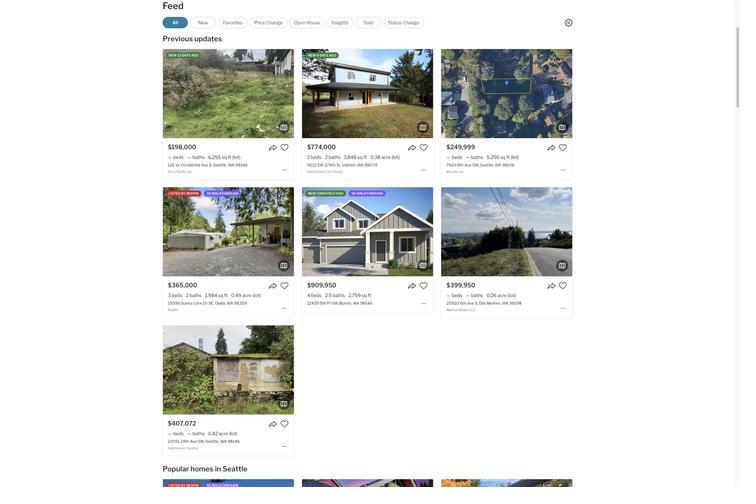 Task type: vqa. For each thing, say whether or not it's contained in the screenshot.
Reset
no



Task type: locate. For each thing, give the bounding box(es) containing it.
ave inside 10051 24th ave sw, seattle, wa 98146 agencyone tacoma
[[190, 439, 197, 444]]

— beds up xx
[[168, 155, 184, 160]]

change right status
[[403, 20, 419, 25]]

(lot) up '98168'
[[232, 155, 240, 160]]

seattle, inside 10051 24th ave sw, seattle, wa 98146 agencyone tacoma
[[205, 439, 219, 444]]

walkthrough down 120 xx occidental ave s, seattle, wa 98168 dove realty, inc.
[[212, 192, 238, 195]]

1 horizontal spatial walkthrough
[[357, 192, 383, 195]]

new
[[198, 20, 208, 25]]

baths up 12439 5th pl sw, burien, wa 98146
[[333, 293, 345, 298]]

sw, up tacoma
[[198, 439, 205, 444]]

1 vertical spatial realty
[[459, 308, 469, 312]]

— baths up 10051 24th ave sw, seattle, wa 98146 agencyone tacoma
[[187, 431, 205, 437]]

sq right 6,255
[[222, 155, 227, 160]]

photo of 12439 5th pl sw, burien, wa 98146 image
[[171, 187, 302, 276], [302, 187, 433, 276], [433, 187, 564, 276]]

2 baths up cove
[[186, 293, 202, 298]]

s,
[[209, 163, 212, 168], [475, 301, 478, 306]]

— up occidental
[[187, 155, 191, 160]]

vashon,
[[342, 163, 356, 168]]

status
[[388, 20, 402, 25]]

20920
[[447, 301, 459, 306]]

0 horizontal spatial favorite button image
[[280, 282, 289, 290]]

3d walkthrough
[[207, 192, 238, 195], [351, 192, 383, 195]]

acre for 0.42
[[219, 431, 228, 437]]

ave right occidental
[[201, 163, 208, 168]]

2 for $774,000
[[325, 155, 328, 160]]

3d
[[207, 192, 211, 195], [351, 192, 356, 195]]

days right 13
[[182, 53, 191, 57]]

1,984 sq ft
[[205, 293, 228, 298]]

ft right 6,255
[[228, 155, 231, 160]]

1 horizontal spatial 2 baths
[[325, 155, 341, 160]]

1 horizontal spatial favorite button image
[[559, 143, 567, 152]]

new 6 days ago
[[308, 53, 336, 57]]

0.42
[[208, 431, 218, 437]]

ft for $774,000
[[363, 155, 367, 160]]

new left construction
[[308, 192, 316, 195]]

(lot) right 0.49
[[253, 293, 261, 298]]

0 horizontal spatial 98146
[[228, 439, 240, 444]]

0 horizontal spatial 3d walkthrough
[[207, 192, 238, 195]]

— baths up the des
[[466, 293, 483, 298]]

3 photo of 15596 sunny cove dr se, olalla, wa 98359 image from the left
[[294, 187, 425, 276]]

favorite button checkbox for $249,999
[[559, 143, 567, 152]]

1 change from the left
[[266, 20, 283, 25]]

4
[[307, 293, 310, 298]]

1 horizontal spatial realty
[[459, 308, 469, 312]]

0 vertical spatial realty
[[333, 170, 343, 174]]

— beds
[[168, 155, 184, 160], [447, 155, 462, 160], [447, 293, 462, 298], [168, 431, 184, 437]]

ft up 98106
[[506, 155, 510, 160]]

acre right 0.26
[[498, 293, 507, 298]]

beds up the '20920' on the bottom right of page
[[452, 293, 462, 298]]

$407,072
[[168, 420, 196, 427]]

moines,
[[487, 301, 501, 306]]

new left 13
[[169, 53, 177, 57]]

5,256
[[487, 155, 499, 160]]

98146 inside 10051 24th ave sw, seattle, wa 98146 agencyone tacoma
[[228, 439, 240, 444]]

All radio
[[163, 17, 188, 28]]

1 horizontal spatial days
[[320, 53, 328, 57]]

ft
[[228, 155, 231, 160], [363, 155, 367, 160], [506, 155, 510, 160], [224, 293, 228, 298], [368, 293, 371, 298]]

baths up the des
[[471, 293, 483, 298]]

previous
[[163, 34, 193, 43]]

new left 6
[[308, 53, 316, 57]]

ave inside 7620 8th ave sw, seattle, wa 98106 movoto, inc
[[465, 163, 472, 168]]

sw, right pl
[[332, 301, 339, 306]]

(lot) for 0.42 acre (lot)
[[229, 431, 237, 437]]

— baths up occidental
[[187, 155, 205, 160]]

ft up olalla,
[[224, 293, 228, 298]]

open
[[294, 20, 306, 25]]

merrick
[[447, 308, 458, 312]]

3 photo of 12439 5th pl sw, burien, wa 98146 image from the left
[[433, 187, 564, 276]]

(lot) up 98198
[[508, 293, 516, 298]]

acre
[[382, 155, 391, 160], [242, 293, 252, 298], [498, 293, 507, 298], [219, 431, 228, 437]]

98198
[[510, 301, 522, 306]]

seattle,
[[213, 163, 227, 168], [480, 163, 494, 168], [205, 439, 219, 444]]

2 horizontal spatial sw,
[[472, 163, 479, 168]]

1 horizontal spatial 3d walkthrough
[[351, 192, 383, 195]]

2 days from the left
[[320, 53, 328, 57]]

3d right construction
[[351, 192, 356, 195]]

s, left the des
[[475, 301, 478, 306]]

1 horizontal spatial 3d
[[351, 192, 356, 195]]

7620
[[447, 163, 457, 168]]

sunny
[[181, 301, 192, 306]]

1 3d walkthrough from the left
[[207, 192, 238, 195]]

sq for $198,000
[[222, 155, 227, 160]]

Price Change radio
[[250, 17, 287, 28]]

realty down 6th
[[459, 308, 469, 312]]

inc.
[[187, 170, 193, 174]]

(lot)
[[232, 155, 240, 160], [392, 155, 400, 160], [511, 155, 519, 160], [253, 293, 261, 298], [508, 293, 516, 298], [229, 431, 237, 437]]

sw,
[[472, 163, 479, 168], [332, 301, 339, 306], [198, 439, 205, 444]]

favorite button image
[[559, 143, 567, 152], [280, 282, 289, 290]]

98146 for 10051 24th ave sw, seattle, wa 98146 agencyone tacoma
[[228, 439, 240, 444]]

acre right the 0.38
[[382, 155, 391, 160]]

ago for $198,000
[[191, 53, 198, 57]]

0.49 acre (lot)
[[231, 293, 261, 298]]

sq right 1,848
[[357, 155, 362, 160]]

2 photo of 2822 e olive st, seattle, wa 98122 image from the left
[[441, 479, 573, 487]]

ave up tacoma
[[190, 439, 197, 444]]

ft up the 98070
[[363, 155, 367, 160]]

3d walkthrough down the 98070
[[351, 192, 383, 195]]

1 horizontal spatial s,
[[475, 301, 478, 306]]

— up 6th
[[466, 293, 470, 298]]

baths
[[193, 155, 205, 160], [329, 155, 341, 160], [471, 155, 483, 160], [190, 293, 202, 298], [333, 293, 345, 298], [471, 293, 483, 298], [193, 431, 205, 437]]

2 change from the left
[[403, 20, 419, 25]]

sq for $249,999
[[500, 155, 506, 160]]

favorite button image for $399,950
[[559, 282, 567, 290]]

previous updates
[[163, 34, 222, 43]]

Insights radio
[[327, 17, 353, 28]]

favorite button image for $407,072
[[280, 420, 289, 428]]

2 ago from the left
[[329, 53, 336, 57]]

ave
[[201, 163, 208, 168], [465, 163, 472, 168], [467, 301, 474, 306], [190, 439, 197, 444]]

0 horizontal spatial 2
[[186, 293, 189, 298]]

option group containing all
[[163, 17, 424, 28]]

2 photo of 7620 8th ave sw, seattle, wa 98106 image from the left
[[441, 49, 573, 138]]

redfin
[[186, 192, 199, 195]]

98146 down 2,759 sq ft
[[360, 301, 372, 306]]

2.5
[[325, 293, 332, 298]]

photo of 120 xx occidental ave s, seattle, wa 98168 image
[[32, 49, 163, 138], [163, 49, 294, 138], [294, 49, 425, 138]]

0.26
[[487, 293, 497, 298]]

ago right 6
[[329, 53, 336, 57]]

2 3d from the left
[[351, 192, 356, 195]]

ave inside 120 xx occidental ave s, seattle, wa 98168 dove realty, inc.
[[201, 163, 208, 168]]

seattle, down 0.42
[[205, 439, 219, 444]]

2 photo of 9017 4th ave s, seattle, wa 98108 image from the left
[[302, 479, 433, 487]]

days right 6
[[320, 53, 328, 57]]

baths up cove
[[190, 293, 202, 298]]

6,255 sq ft (lot)
[[208, 155, 240, 160]]

2 horizontal spatial 2
[[325, 155, 328, 160]]

1 horizontal spatial change
[[403, 20, 419, 25]]

days
[[182, 53, 191, 57], [320, 53, 328, 57]]

2
[[307, 155, 310, 160], [325, 155, 328, 160], [186, 293, 189, 298]]

— beds up 7620
[[447, 155, 462, 160]]

sw, inside 7620 8th ave sw, seattle, wa 98106 movoto, inc
[[472, 163, 479, 168]]

acre for 0.38
[[382, 155, 391, 160]]

walkthrough
[[212, 192, 238, 195], [357, 192, 383, 195]]

0.38 acre (lot)
[[371, 155, 400, 160]]

2 walkthrough from the left
[[357, 192, 383, 195]]

ave up llc at the right
[[467, 301, 474, 306]]

walkthrough for $365,000
[[212, 192, 238, 195]]

0 horizontal spatial 2 baths
[[186, 293, 202, 298]]

— up the '20920' on the bottom right of page
[[447, 293, 451, 298]]

dr
[[203, 301, 208, 306]]

— baths for $249,999
[[466, 155, 483, 160]]

1 vertical spatial favorite button image
[[280, 282, 289, 290]]

movoto,
[[447, 170, 459, 174]]

2 up 9212
[[307, 155, 310, 160]]

wa down '0.42 acre (lot)'
[[220, 439, 227, 444]]

3d right redfin
[[207, 192, 211, 195]]

sw, right 8th
[[472, 163, 479, 168]]

— beds for $198,000
[[168, 155, 184, 160]]

favorite button image
[[280, 143, 289, 152], [420, 143, 428, 152], [420, 282, 428, 290], [559, 282, 567, 290], [280, 420, 289, 428]]

(lot) right the 0.38
[[392, 155, 400, 160]]

1 days from the left
[[182, 53, 191, 57]]

wa inside 15596 sunny cove dr se, olalla, wa 98359 redfin
[[227, 301, 233, 306]]

seattle, down the 6,255 sq ft (lot)
[[213, 163, 227, 168]]

wa left '98168'
[[228, 163, 235, 168]]

walkthrough down the 98070
[[357, 192, 383, 195]]

3 photo of 20920 6th ave s, des moines, wa 98198 image from the left
[[572, 187, 704, 276]]

$198,000
[[168, 144, 196, 151]]

0 horizontal spatial days
[[182, 53, 191, 57]]

ave inside 20920 6th ave s, des moines, wa 98198 merrick realty llc
[[467, 301, 474, 306]]

beds up 8th
[[452, 155, 462, 160]]

0 horizontal spatial realty
[[333, 170, 343, 174]]

wa down 1,848 sq ft
[[357, 163, 364, 168]]

(lot) right 0.42
[[229, 431, 237, 437]]

2 vertical spatial sw,
[[198, 439, 205, 444]]

acre right 0.42
[[219, 431, 228, 437]]

1 3d from the left
[[207, 192, 211, 195]]

0 horizontal spatial change
[[266, 20, 283, 25]]

photo of 20920 6th ave s, des moines, wa 98198 image
[[310, 187, 441, 276], [441, 187, 573, 276], [572, 187, 704, 276]]

realty down st,
[[333, 170, 343, 174]]

Status Change radio
[[384, 17, 424, 28]]

0 vertical spatial sw,
[[472, 163, 479, 168]]

15596 sunny cove dr se, olalla, wa 98359 redfin
[[168, 301, 247, 312]]

0 horizontal spatial s,
[[209, 163, 212, 168]]

2 photo of 10051 24th ave sw, seattle, wa 98146 image from the left
[[163, 326, 294, 415]]

occidental
[[181, 163, 200, 168]]

— baths up 7620 8th ave sw, seattle, wa 98106 movoto, inc
[[466, 155, 483, 160]]

sq up olalla,
[[218, 293, 223, 298]]

wa down 5,256 sq ft (lot)
[[495, 163, 502, 168]]

sq right 2,759
[[362, 293, 367, 298]]

homesmart
[[307, 170, 326, 174]]

seattle, inside 7620 8th ave sw, seattle, wa 98106 movoto, inc
[[480, 163, 494, 168]]

— beds for $399,950
[[447, 293, 462, 298]]

photo of 9017 4th ave s, seattle, wa 98108 image
[[171, 479, 302, 487], [302, 479, 433, 487], [433, 479, 564, 487]]

baths up st,
[[329, 155, 341, 160]]

photo of 5015 sw dawson st, seattle, wa 98136 image
[[32, 479, 163, 487], [163, 479, 294, 487], [294, 479, 425, 487]]

2 up 274th
[[325, 155, 328, 160]]

1 walkthrough from the left
[[212, 192, 238, 195]]

0 horizontal spatial walkthrough
[[212, 192, 238, 195]]

tacoma
[[186, 446, 198, 450]]

0 horizontal spatial ago
[[191, 53, 198, 57]]

0 vertical spatial 98146
[[360, 301, 372, 306]]

274th
[[325, 163, 336, 168]]

sold
[[364, 20, 373, 25]]

2 up sunny
[[186, 293, 189, 298]]

0 vertical spatial 2 baths
[[325, 155, 341, 160]]

98146 down '0.42 acre (lot)'
[[228, 439, 240, 444]]

option group
[[163, 17, 424, 28]]

98146
[[360, 301, 372, 306], [228, 439, 240, 444]]

photo of 2822 e olive st, seattle, wa 98122 image
[[310, 479, 441, 487], [441, 479, 573, 487], [572, 479, 704, 487]]

new
[[169, 53, 177, 57], [308, 53, 316, 57], [308, 192, 316, 195]]

beds
[[173, 155, 184, 160], [311, 155, 321, 160], [452, 155, 462, 160], [172, 293, 182, 298], [311, 293, 322, 298], [452, 293, 462, 298], [173, 431, 184, 437]]

— beds up the 10051
[[168, 431, 184, 437]]

favorite button image for $774,000
[[420, 143, 428, 152]]

seattle, for $249,999
[[480, 163, 494, 168]]

acre for 0.26
[[498, 293, 507, 298]]

favorite button checkbox for $774,000
[[420, 143, 428, 152]]

favorite button image for $249,999
[[559, 143, 567, 152]]

— beds up the '20920' on the bottom right of page
[[447, 293, 462, 298]]

sq up 98106
[[500, 155, 506, 160]]

2 photo of 20920 6th ave s, des moines, wa 98198 image from the left
[[441, 187, 573, 276]]

new for $909,950
[[308, 192, 316, 195]]

3 photo of 120 xx occidental ave s, seattle, wa 98168 image from the left
[[294, 49, 425, 138]]

1 vertical spatial s,
[[475, 301, 478, 306]]

1 vertical spatial sw,
[[332, 301, 339, 306]]

0 vertical spatial favorite button image
[[559, 143, 567, 152]]

0 horizontal spatial sw,
[[198, 439, 205, 444]]

1 horizontal spatial 98146
[[360, 301, 372, 306]]

2 baths up 274th
[[325, 155, 341, 160]]

photo of 15596 sunny cove dr se, olalla, wa 98359 image
[[32, 187, 163, 276], [163, 187, 294, 276], [294, 187, 425, 276]]

(lot) up 98106
[[511, 155, 519, 160]]

cove
[[193, 301, 202, 306]]

Favorites radio
[[219, 17, 247, 28]]

1 horizontal spatial ago
[[329, 53, 336, 57]]

— up 7620
[[447, 155, 451, 160]]

wa inside 10051 24th ave sw, seattle, wa 98146 agencyone tacoma
[[220, 439, 227, 444]]

0 horizontal spatial 3d
[[207, 192, 211, 195]]

insights
[[332, 20, 349, 25]]

(lot) for 0.26 acre (lot)
[[508, 293, 516, 298]]

s, down 6,255
[[209, 163, 212, 168]]

photo of 7620 8th ave sw, seattle, wa 98106 image
[[310, 49, 441, 138], [441, 49, 573, 138], [572, 49, 704, 138]]

2 3d walkthrough from the left
[[351, 192, 383, 195]]

sw, for $407,072
[[198, 439, 205, 444]]

listed
[[169, 192, 181, 195]]

1 ago from the left
[[191, 53, 198, 57]]

favorites
[[223, 20, 243, 25]]

1 photo of 10051 24th ave sw, seattle, wa 98146 image from the left
[[32, 326, 163, 415]]

favorite button checkbox
[[280, 143, 289, 152], [420, 143, 428, 152], [559, 143, 567, 152], [280, 282, 289, 290], [420, 282, 428, 290], [559, 282, 567, 290]]

3d walkthrough down 120 xx occidental ave s, seattle, wa 98168 dove realty, inc.
[[207, 192, 238, 195]]

sw, inside 10051 24th ave sw, seattle, wa 98146 agencyone tacoma
[[198, 439, 205, 444]]

98359
[[234, 301, 247, 306]]

1 vertical spatial 98146
[[228, 439, 240, 444]]

realty inside 9212 sw 274th st, vashon, wa 98070 homesmart one realty
[[333, 170, 343, 174]]

popular
[[163, 465, 189, 473]]

1 vertical spatial 2 baths
[[186, 293, 202, 298]]

ft right 2,759
[[368, 293, 371, 298]]

1 photo of 20920 6th ave s, des moines, wa 98198 image from the left
[[310, 187, 441, 276]]

3d walkthrough for $909,950
[[351, 192, 383, 195]]

wa right olalla,
[[227, 301, 233, 306]]

acre for 0.49
[[242, 293, 252, 298]]

3d for $365,000
[[207, 192, 211, 195]]

realty inside 20920 6th ave s, des moines, wa 98198 merrick realty llc
[[459, 308, 469, 312]]

98168
[[235, 163, 248, 168]]

wa
[[228, 163, 235, 168], [357, 163, 364, 168], [495, 163, 502, 168], [227, 301, 233, 306], [353, 301, 360, 306], [502, 301, 509, 306], [220, 439, 227, 444]]

3 photo of 5015 sw dawson st, seattle, wa 98136 image from the left
[[294, 479, 425, 487]]

new for $774,000
[[308, 53, 316, 57]]

wa inside 120 xx occidental ave s, seattle, wa 98168 dove realty, inc.
[[228, 163, 235, 168]]

photo of 10051 24th ave sw, seattle, wa 98146 image
[[32, 326, 163, 415], [163, 326, 294, 415], [294, 326, 425, 415]]

seattle, down 5,256
[[480, 163, 494, 168]]

change right price
[[266, 20, 283, 25]]

ago right 13
[[191, 53, 198, 57]]

acre up 98359
[[242, 293, 252, 298]]

wa down the 0.26 acre (lot)
[[502, 301, 509, 306]]

4 beds
[[307, 293, 322, 298]]

ave right 8th
[[465, 163, 472, 168]]

0.26 acre (lot)
[[487, 293, 516, 298]]

3 photo of 7620 8th ave sw, seattle, wa 98106 image from the left
[[572, 49, 704, 138]]

0.38
[[371, 155, 381, 160]]

sq for $365,000
[[218, 293, 223, 298]]

change for status change
[[403, 20, 419, 25]]

New radio
[[191, 17, 216, 28]]

2 baths
[[325, 155, 341, 160], [186, 293, 202, 298]]

photo of 9212 sw 274th st, vashon, wa 98070 image
[[171, 49, 302, 138], [302, 49, 433, 138], [433, 49, 564, 138]]

0 vertical spatial s,
[[209, 163, 212, 168]]

120 xx occidental ave s, seattle, wa 98168 dove realty, inc.
[[168, 163, 248, 174]]

change
[[266, 20, 283, 25], [403, 20, 419, 25]]



Task type: describe. For each thing, give the bounding box(es) containing it.
2 baths for $774,000
[[325, 155, 341, 160]]

12439
[[307, 301, 319, 306]]

favorite button image for $909,950
[[420, 282, 428, 290]]

inc
[[460, 170, 464, 174]]

3d for $909,950
[[351, 192, 356, 195]]

2 photo of 5015 sw dawson st, seattle, wa 98136 image from the left
[[163, 479, 294, 487]]

updates
[[194, 34, 222, 43]]

one
[[327, 170, 333, 174]]

ft for $198,000
[[228, 155, 231, 160]]

$909,950
[[307, 282, 336, 289]]

favorite button checkbox for $198,000
[[280, 143, 289, 152]]

house
[[307, 20, 320, 25]]

2 for $365,000
[[186, 293, 189, 298]]

13
[[177, 53, 181, 57]]

price
[[254, 20, 265, 25]]

sq for $774,000
[[357, 155, 362, 160]]

favorite button checkbox for $909,950
[[420, 282, 428, 290]]

ago for $774,000
[[329, 53, 336, 57]]

(lot) for 0.38 acre (lot)
[[392, 155, 400, 160]]

realty,
[[177, 170, 187, 174]]

8th
[[457, 163, 464, 168]]

10051
[[168, 439, 180, 444]]

beds right 4
[[311, 293, 322, 298]]

3 photo of 2822 e olive st, seattle, wa 98122 image from the left
[[572, 479, 704, 487]]

15596
[[168, 301, 180, 306]]

seattle
[[223, 465, 248, 473]]

seattle, inside 120 xx occidental ave s, seattle, wa 98168 dove realty, inc.
[[213, 163, 227, 168]]

98146 for 12439 5th pl sw, burien, wa 98146
[[360, 301, 372, 306]]

beds right 3
[[172, 293, 182, 298]]

3d walkthrough for $365,000
[[207, 192, 238, 195]]

st,
[[336, 163, 341, 168]]

2,759
[[348, 293, 361, 298]]

days for $198,000
[[182, 53, 191, 57]]

Sold radio
[[356, 17, 381, 28]]

favorite button image for $198,000
[[280, 143, 289, 152]]

new 13 days ago
[[169, 53, 198, 57]]

in
[[215, 465, 221, 473]]

favorite button checkbox for $399,950
[[559, 282, 567, 290]]

realty for $774,000
[[333, 170, 343, 174]]

1,848 sq ft
[[344, 155, 367, 160]]

s, inside 120 xx occidental ave s, seattle, wa 98168 dove realty, inc.
[[209, 163, 212, 168]]

98070
[[365, 163, 378, 168]]

1 horizontal spatial 2
[[307, 155, 310, 160]]

xx
[[176, 163, 180, 168]]

— up the 10051
[[168, 431, 172, 437]]

status change
[[388, 20, 419, 25]]

favorite button checkbox for $365,000
[[280, 282, 289, 290]]

pl
[[327, 301, 331, 306]]

— baths for $198,000
[[187, 155, 205, 160]]

(lot) for 0.49 acre (lot)
[[253, 293, 261, 298]]

beds up the 10051
[[173, 431, 184, 437]]

10051 24th ave sw, seattle, wa 98146 agencyone tacoma
[[168, 439, 240, 450]]

seattle, for $407,072
[[205, 439, 219, 444]]

ave for $249,999
[[465, 163, 472, 168]]

1 photo of 7620 8th ave sw, seattle, wa 98106 image from the left
[[310, 49, 441, 138]]

homes
[[191, 465, 214, 473]]

redfin
[[168, 308, 178, 312]]

change for price change
[[266, 20, 283, 25]]

llc
[[469, 308, 475, 312]]

new construction
[[308, 192, 343, 195]]

walkthrough for $909,950
[[357, 192, 383, 195]]

baths up 7620 8th ave sw, seattle, wa 98106 movoto, inc
[[471, 155, 483, 160]]

ft for $365,000
[[224, 293, 228, 298]]

2 photo of 9212 sw 274th st, vashon, wa 98070 image from the left
[[302, 49, 433, 138]]

$774,000
[[307, 144, 336, 151]]

1 photo of 9017 4th ave s, seattle, wa 98108 image from the left
[[171, 479, 302, 487]]

days for $774,000
[[320, 53, 328, 57]]

s, inside 20920 6th ave s, des moines, wa 98198 merrick realty llc
[[475, 301, 478, 306]]

7620 8th ave sw, seattle, wa 98106 movoto, inc
[[447, 163, 515, 174]]

2 beds
[[307, 155, 321, 160]]

popular homes in seattle
[[163, 465, 248, 473]]

baths up 10051 24th ave sw, seattle, wa 98146 agencyone tacoma
[[193, 431, 205, 437]]

6,255
[[208, 155, 221, 160]]

sw, for $249,999
[[472, 163, 479, 168]]

9212 sw 274th st, vashon, wa 98070 homesmart one realty
[[307, 163, 378, 174]]

3 photo of 9212 sw 274th st, vashon, wa 98070 image from the left
[[433, 49, 564, 138]]

0.42 acre (lot)
[[208, 431, 237, 437]]

feed
[[163, 0, 184, 11]]

by
[[181, 192, 186, 195]]

— down $249,999
[[466, 155, 470, 160]]

0.49
[[231, 293, 241, 298]]

$365,000
[[168, 282, 197, 289]]

1 photo of 9212 sw 274th st, vashon, wa 98070 image from the left
[[171, 49, 302, 138]]

favorite button image for $365,000
[[280, 282, 289, 290]]

ave for $407,072
[[190, 439, 197, 444]]

$399,950
[[447, 282, 475, 289]]

ave for $399,950
[[467, 301, 474, 306]]

— baths for $399,950
[[466, 293, 483, 298]]

beds up sw
[[311, 155, 321, 160]]

— baths for $407,072
[[187, 431, 205, 437]]

agencyone
[[168, 446, 185, 450]]

beds up xx
[[173, 155, 184, 160]]

1,984
[[205, 293, 217, 298]]

98106
[[502, 163, 515, 168]]

all
[[172, 20, 178, 25]]

price change
[[254, 20, 283, 25]]

Open House radio
[[290, 17, 325, 28]]

wa inside 20920 6th ave s, des moines, wa 98198 merrick realty llc
[[502, 301, 509, 306]]

wa inside 7620 8th ave sw, seattle, wa 98106 movoto, inc
[[495, 163, 502, 168]]

favorite button checkbox
[[280, 420, 289, 428]]

1 horizontal spatial sw,
[[332, 301, 339, 306]]

1 photo of 2822 e olive st, seattle, wa 98122 image from the left
[[310, 479, 441, 487]]

3 beds
[[168, 293, 182, 298]]

12439 5th pl sw, burien, wa 98146
[[307, 301, 372, 306]]

2 photo of 120 xx occidental ave s, seattle, wa 98168 image from the left
[[163, 49, 294, 138]]

wa down 2,759
[[353, 301, 360, 306]]

burien,
[[339, 301, 352, 306]]

sq for $909,950
[[362, 293, 367, 298]]

1 photo of 12439 5th pl sw, burien, wa 98146 image from the left
[[171, 187, 302, 276]]

se,
[[208, 301, 214, 306]]

wa inside 9212 sw 274th st, vashon, wa 98070 homesmart one realty
[[357, 163, 364, 168]]

des
[[479, 301, 486, 306]]

6th
[[460, 301, 466, 306]]

— up 120
[[168, 155, 172, 160]]

2,759 sq ft
[[348, 293, 371, 298]]

120
[[168, 163, 175, 168]]

2 photo of 12439 5th pl sw, burien, wa 98146 image from the left
[[302, 187, 433, 276]]

20920 6th ave s, des moines, wa 98198 merrick realty llc
[[447, 301, 522, 312]]

baths up occidental
[[193, 155, 205, 160]]

open house
[[294, 20, 320, 25]]

3 photo of 10051 24th ave sw, seattle, wa 98146 image from the left
[[294, 326, 425, 415]]

ft for $249,999
[[506, 155, 510, 160]]

— beds for $407,072
[[168, 431, 184, 437]]

3
[[168, 293, 171, 298]]

sw
[[317, 163, 324, 168]]

9212
[[307, 163, 316, 168]]

5th
[[320, 301, 326, 306]]

— up 24th
[[187, 431, 191, 437]]

1 photo of 120 xx occidental ave s, seattle, wa 98168 image from the left
[[32, 49, 163, 138]]

construction
[[317, 192, 343, 195]]

ft for $909,950
[[368, 293, 371, 298]]

3 photo of 9017 4th ave s, seattle, wa 98108 image from the left
[[433, 479, 564, 487]]

olalla,
[[215, 301, 226, 306]]

2 photo of 15596 sunny cove dr se, olalla, wa 98359 image from the left
[[163, 187, 294, 276]]

1 photo of 5015 sw dawson st, seattle, wa 98136 image from the left
[[32, 479, 163, 487]]

24th
[[180, 439, 189, 444]]

new for $198,000
[[169, 53, 177, 57]]

realty for $399,950
[[459, 308, 469, 312]]

1,848
[[344, 155, 356, 160]]

2 baths for $365,000
[[186, 293, 202, 298]]

2.5 baths
[[325, 293, 345, 298]]

— beds for $249,999
[[447, 155, 462, 160]]

1 photo of 15596 sunny cove dr se, olalla, wa 98359 image from the left
[[32, 187, 163, 276]]

6
[[317, 53, 319, 57]]

dove
[[168, 170, 176, 174]]



